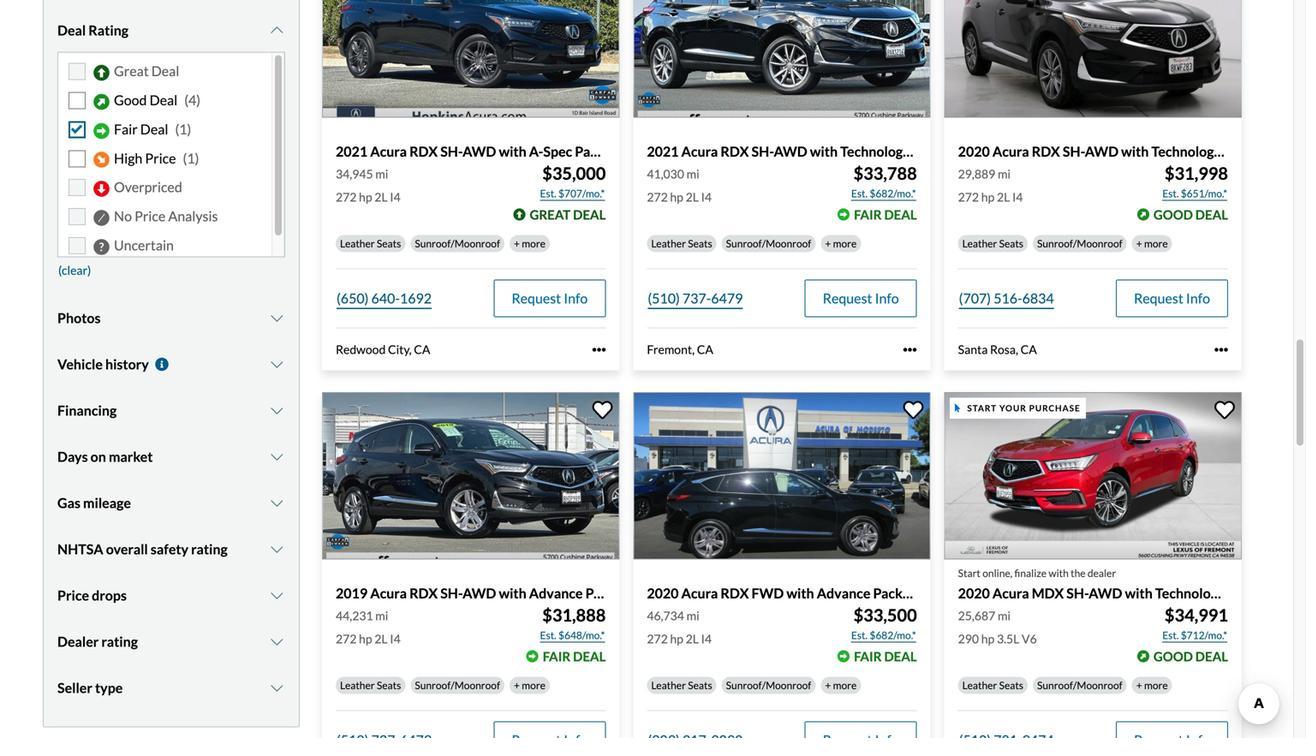 Task type: locate. For each thing, give the bounding box(es) containing it.
leather seats down 44,231 mi 272 hp 2l i4
[[340, 679, 401, 692]]

2l inside 29,889 mi 272 hp 2l i4
[[997, 190, 1010, 204]]

high
[[114, 150, 142, 166]]

good down est. $651/mo.* button at the right of the page
[[1153, 207, 1193, 222]]

$33,788
[[853, 163, 917, 184]]

1 horizontal spatial request info button
[[805, 280, 917, 317]]

1 vertical spatial good
[[1153, 649, 1193, 664]]

(510) 737-6479
[[648, 290, 743, 307]]

2021 acura rdx sh-awd with a-spec package
[[336, 143, 626, 160]]

6 chevron down image from the top
[[268, 635, 285, 649]]

2l for $31,888
[[374, 632, 388, 646]]

package up $35,000 at the top
[[575, 143, 626, 160]]

seats down 44,231 mi 272 hp 2l i4
[[377, 679, 401, 692]]

start right mouse pointer image
[[967, 403, 997, 413]]

2l
[[374, 190, 388, 204], [686, 190, 699, 204], [997, 190, 1010, 204], [374, 632, 388, 646], [686, 632, 699, 646]]

2 chevron down image from the top
[[268, 311, 285, 325]]

0 horizontal spatial rating
[[101, 633, 138, 650]]

acura for $33,788
[[681, 143, 718, 160]]

0 horizontal spatial info
[[564, 290, 588, 307]]

1 horizontal spatial info
[[875, 290, 899, 307]]

3 request info from the left
[[1134, 290, 1210, 307]]

chevron down image inside financing dropdown button
[[268, 404, 285, 417]]

2020 up 25,687
[[958, 585, 990, 602]]

2l inside 34,945 mi 272 hp 2l i4
[[374, 190, 388, 204]]

leather up (707)
[[962, 237, 997, 250]]

$31,888
[[542, 605, 606, 626]]

272 inside 41,030 mi 272 hp 2l i4
[[647, 190, 668, 204]]

deal left (4)
[[149, 92, 177, 108]]

mi right 29,889
[[998, 167, 1011, 181]]

0 vertical spatial price
[[145, 150, 176, 166]]

+ for $33,500
[[825, 679, 831, 692]]

good down est. $712/mo.* button
[[1153, 649, 1193, 664]]

request info for $33,788
[[823, 290, 899, 307]]

0 horizontal spatial ca
[[414, 342, 430, 357]]

leather seats up (707) 516-6834
[[962, 237, 1023, 250]]

price down fair deal (1)
[[145, 150, 176, 166]]

est. for $31,998
[[1162, 187, 1179, 200]]

ca for $35,000
[[414, 342, 430, 357]]

fair down $33,788 est. $682/mo.*
[[854, 207, 882, 222]]

0 vertical spatial rating
[[191, 541, 228, 557]]

2l for $35,000
[[374, 190, 388, 204]]

package up the $34,991
[[1228, 585, 1279, 602]]

i4 for $31,998
[[1012, 190, 1023, 204]]

2020 for $33,500
[[647, 585, 679, 602]]

technology
[[840, 143, 910, 160], [1151, 143, 1221, 160], [1155, 585, 1225, 602]]

0 horizontal spatial request info button
[[494, 280, 606, 317]]

chevron down image inside gas mileage dropdown button
[[268, 496, 285, 510]]

package inside start online, finalize with the dealer 2020 acura mdx sh-awd with technology package
[[1228, 585, 1279, 602]]

est. $682/mo.* button down $33,788
[[850, 185, 917, 202]]

fair down $33,500 est. $682/mo.*
[[854, 649, 882, 664]]

mi up 3.5l
[[998, 609, 1011, 623]]

1 advance from the left
[[529, 585, 583, 602]]

info
[[564, 290, 588, 307], [875, 290, 899, 307], [1186, 290, 1210, 307]]

1 horizontal spatial request
[[823, 290, 872, 307]]

1 vertical spatial start
[[958, 567, 981, 579]]

2020 up 46,734 on the bottom of the page
[[647, 585, 679, 602]]

chevron down image for gas mileage
[[268, 496, 285, 510]]

leather seats for $31,998
[[962, 237, 1023, 250]]

hp inside 46,734 mi 272 hp 2l i4
[[670, 632, 683, 646]]

leather seats
[[340, 237, 401, 250], [651, 237, 712, 250], [962, 237, 1023, 250], [340, 679, 401, 692], [651, 679, 712, 692], [962, 679, 1023, 692]]

drops
[[92, 587, 127, 604]]

(510) 737-6479 button
[[647, 280, 744, 317]]

redwood
[[336, 342, 386, 357]]

(1) for fair deal (1)
[[175, 121, 191, 137]]

+ more for $33,500
[[825, 679, 857, 692]]

est. $707/mo.* button
[[539, 185, 606, 202]]

hp inside 29,889 mi 272 hp 2l i4
[[981, 190, 995, 204]]

leather down 46,734 mi 272 hp 2l i4
[[651, 679, 686, 692]]

est. $651/mo.* button
[[1161, 185, 1228, 202]]

272 for $33,500
[[647, 632, 668, 646]]

leather for $35,000
[[340, 237, 375, 250]]

(1) for high price (1)
[[183, 150, 199, 166]]

272 down 41,030
[[647, 190, 668, 204]]

1 horizontal spatial ellipsis h image
[[1214, 343, 1228, 357]]

chevron down image inside days on market dropdown button
[[268, 450, 285, 464]]

272 inside 44,231 mi 272 hp 2l i4
[[336, 632, 357, 646]]

mi inside 29,889 mi 272 hp 2l i4
[[998, 167, 1011, 181]]

fwd
[[752, 585, 784, 602]]

deal for fair
[[140, 121, 168, 137]]

sh- inside start online, finalize with the dealer 2020 acura mdx sh-awd with technology package
[[1066, 585, 1089, 602]]

leather seats up (510) 737-6479
[[651, 237, 712, 250]]

deal
[[573, 207, 606, 222], [884, 207, 917, 222], [1195, 207, 1228, 222], [573, 649, 606, 664], [884, 649, 917, 664], [1195, 649, 1228, 664]]

272 down 46,734 on the bottom of the page
[[647, 632, 668, 646]]

(clear)
[[58, 263, 91, 277]]

272 down 29,889
[[958, 190, 979, 204]]

1 vertical spatial $682/mo.*
[[870, 629, 916, 642]]

+ for $35,000
[[514, 237, 520, 250]]

3 chevron down image from the top
[[268, 496, 285, 510]]

est. down $31,998
[[1162, 187, 1179, 200]]

2 horizontal spatial request info
[[1134, 290, 1210, 307]]

(1) down fair deal (1)
[[183, 150, 199, 166]]

2 horizontal spatial ca
[[1021, 342, 1037, 357]]

more for $31,888
[[522, 679, 545, 692]]

2l for $31,998
[[997, 190, 1010, 204]]

fair deal (1)
[[114, 121, 191, 137]]

chevron down image inside deal rating dropdown button
[[268, 23, 285, 37]]

2019
[[336, 585, 368, 602]]

est. inside $33,788 est. $682/mo.*
[[851, 187, 868, 200]]

chevron down image inside "vehicle history" dropdown button
[[268, 357, 285, 371]]

leather seats for $33,788
[[651, 237, 712, 250]]

ca for $31,998
[[1021, 342, 1037, 357]]

seats down 46,734 mi 272 hp 2l i4
[[688, 679, 712, 692]]

mi right 46,734 on the bottom of the page
[[686, 609, 699, 623]]

sunroof/moonroof for $33,500
[[726, 679, 811, 692]]

chevron down image
[[268, 23, 285, 37], [268, 311, 285, 325], [268, 404, 285, 417], [268, 542, 285, 556], [268, 589, 285, 602], [268, 635, 285, 649], [268, 681, 285, 695]]

package up $31,888 on the left bottom of the page
[[585, 585, 636, 602]]

mi inside 44,231 mi 272 hp 2l i4
[[375, 609, 388, 623]]

start
[[967, 403, 997, 413], [958, 567, 981, 579]]

2 good deal from the top
[[1153, 649, 1228, 664]]

est. for $31,888
[[540, 629, 556, 642]]

2 horizontal spatial request info button
[[1116, 280, 1228, 317]]

i4 inside 34,945 mi 272 hp 2l i4
[[390, 190, 401, 204]]

more down $33,500 est. $682/mo.*
[[833, 679, 857, 692]]

+ more down $33,500 est. $682/mo.*
[[825, 679, 857, 692]]

1 vertical spatial est. $682/mo.* button
[[850, 627, 917, 644]]

chevron down image inside nhtsa overall safety rating dropdown button
[[268, 542, 285, 556]]

leather up "(510)"
[[651, 237, 686, 250]]

2 est. $682/mo.* button from the top
[[850, 627, 917, 644]]

2019 acura rdx sh-awd with advance package
[[336, 585, 636, 602]]

0 vertical spatial start
[[967, 403, 997, 413]]

0 horizontal spatial request info
[[512, 290, 588, 307]]

more for $33,788
[[833, 237, 857, 250]]

hp right "290"
[[981, 632, 995, 646]]

1 ca from the left
[[414, 342, 430, 357]]

deal for $31,888
[[573, 649, 606, 664]]

rdx for $35,000
[[409, 143, 438, 160]]

hp for $31,998
[[981, 190, 995, 204]]

finalize
[[1014, 567, 1047, 579]]

acura right 2019
[[370, 585, 407, 602]]

2 good from the top
[[1153, 649, 1193, 664]]

rdx for $33,788
[[721, 143, 749, 160]]

$682/mo.*
[[870, 187, 916, 200], [870, 629, 916, 642]]

technology up $31,998
[[1151, 143, 1221, 160]]

request
[[512, 290, 561, 307], [823, 290, 872, 307], [1134, 290, 1183, 307]]

acura up 29,889 mi 272 hp 2l i4
[[992, 143, 1029, 160]]

1 horizontal spatial 2021
[[647, 143, 679, 160]]

2020 up 29,889
[[958, 143, 990, 160]]

i4 inside 29,889 mi 272 hp 2l i4
[[1012, 190, 1023, 204]]

1 request info button from the left
[[494, 280, 606, 317]]

1 info from the left
[[564, 290, 588, 307]]

seller type button
[[57, 667, 285, 709]]

chevron down image for nhtsa overall safety rating
[[268, 542, 285, 556]]

more down est. $651/mo.* button at the right of the page
[[1144, 237, 1168, 250]]

leather down 44,231 mi 272 hp 2l i4
[[340, 679, 375, 692]]

fair down the est. $648/mo.* 'button'
[[543, 649, 571, 664]]

fair deal for $31,888
[[543, 649, 606, 664]]

290
[[958, 632, 979, 646]]

good
[[1153, 207, 1193, 222], [1153, 649, 1193, 664]]

est. $682/mo.* button down $33,500
[[850, 627, 917, 644]]

acura for $31,888
[[370, 585, 407, 602]]

mi inside 41,030 mi 272 hp 2l i4
[[686, 167, 699, 181]]

2021
[[336, 143, 368, 160], [647, 143, 679, 160]]

fremont, ca
[[647, 342, 713, 357]]

mouse pointer image
[[955, 404, 960, 413]]

hp inside 41,030 mi 272 hp 2l i4
[[670, 190, 683, 204]]

seats up "737-"
[[688, 237, 712, 250]]

fremont,
[[647, 342, 695, 357]]

+ for $31,888
[[514, 679, 520, 692]]

2 vertical spatial chevron down image
[[268, 496, 285, 510]]

fair deal down $33,500 est. $682/mo.*
[[854, 649, 917, 664]]

photos
[[57, 310, 101, 326]]

$682/mo.* down $33,500
[[870, 629, 916, 642]]

leather seats for $31,888
[[340, 679, 401, 692]]

1 horizontal spatial request info
[[823, 290, 899, 307]]

1 2021 from the left
[[336, 143, 368, 160]]

leather
[[340, 237, 375, 250], [651, 237, 686, 250], [962, 237, 997, 250], [340, 679, 375, 692], [651, 679, 686, 692], [962, 679, 997, 692]]

more down great on the top left
[[522, 237, 545, 250]]

2021 acura rdx sh-awd with technology package
[[647, 143, 964, 160]]

leather seats down 3.5l
[[962, 679, 1023, 692]]

2 horizontal spatial request
[[1134, 290, 1183, 307]]

0 vertical spatial est. $682/mo.* button
[[850, 185, 917, 202]]

hp for $31,888
[[359, 632, 372, 646]]

package
[[575, 143, 626, 160], [913, 143, 964, 160], [1224, 143, 1275, 160], [585, 585, 636, 602], [873, 585, 924, 602], [1228, 585, 1279, 602]]

chevron down image for financing
[[268, 404, 285, 417]]

1 request info from the left
[[512, 290, 588, 307]]

mi right 34,945
[[375, 167, 388, 181]]

i4 inside 41,030 mi 272 hp 2l i4
[[701, 190, 712, 204]]

technology for $31,998
[[1151, 143, 1221, 160]]

technology up the $34,991
[[1155, 585, 1225, 602]]

est. inside the $35,000 est. $707/mo.*
[[540, 187, 556, 200]]

1 horizontal spatial ca
[[697, 342, 713, 357]]

+ for $31,998
[[1136, 237, 1142, 250]]

seats up 640- at the left
[[377, 237, 401, 250]]

request info for $35,000
[[512, 290, 588, 307]]

est. $682/mo.* button for $33,788
[[850, 185, 917, 202]]

0 horizontal spatial advance
[[529, 585, 583, 602]]

(1) down (4)
[[175, 121, 191, 137]]

hp down 29,889
[[981, 190, 995, 204]]

deal left rating
[[57, 22, 86, 38]]

7 chevron down image from the top
[[268, 681, 285, 695]]

2 horizontal spatial info
[[1186, 290, 1210, 307]]

mi right 41,030
[[686, 167, 699, 181]]

sunroof/moonroof for $31,888
[[415, 679, 500, 692]]

technology for $33,788
[[840, 143, 910, 160]]

1 horizontal spatial advance
[[817, 585, 870, 602]]

640-
[[371, 290, 400, 307]]

hp down 34,945
[[359, 190, 372, 204]]

$682/mo.* inside $33,500 est. $682/mo.*
[[870, 629, 916, 642]]

more for $33,500
[[833, 679, 857, 692]]

request info for $31,998
[[1134, 290, 1210, 307]]

awd for $33,788
[[774, 143, 807, 160]]

2020 acura rdx sh-awd with technology package
[[958, 143, 1275, 160]]

dealer rating
[[57, 633, 138, 650]]

+ more down the est. $648/mo.* 'button'
[[514, 679, 545, 692]]

leather seats up (650) 640-1692
[[340, 237, 401, 250]]

rdx for $31,998
[[1032, 143, 1060, 160]]

1 chevron down image from the top
[[268, 23, 285, 37]]

+ more
[[514, 237, 545, 250], [825, 237, 857, 250], [1136, 237, 1168, 250], [514, 679, 545, 692], [825, 679, 857, 692], [1136, 679, 1168, 692]]

$707/mo.*
[[558, 187, 605, 200]]

ellipsis h image for $35,000
[[592, 343, 606, 357]]

$35,000
[[542, 163, 606, 184]]

3 info from the left
[[1186, 290, 1210, 307]]

more
[[522, 237, 545, 250], [833, 237, 857, 250], [1144, 237, 1168, 250], [522, 679, 545, 692], [833, 679, 857, 692], [1144, 679, 1168, 692]]

2 request info button from the left
[[805, 280, 917, 317]]

rdx
[[409, 143, 438, 160], [721, 143, 749, 160], [1032, 143, 1060, 160], [409, 585, 438, 602], [721, 585, 749, 602]]

1 est. $682/mo.* button from the top
[[850, 185, 917, 202]]

chevron down image inside dealer rating dropdown button
[[268, 635, 285, 649]]

2021 up 34,945
[[336, 143, 368, 160]]

est. inside $31,998 est. $651/mo.*
[[1162, 187, 1179, 200]]

chevron down image for seller type
[[268, 681, 285, 695]]

est. up great on the top left
[[540, 187, 556, 200]]

41,030 mi 272 hp 2l i4
[[647, 167, 712, 204]]

0 vertical spatial $682/mo.*
[[870, 187, 916, 200]]

mi inside 34,945 mi 272 hp 2l i4
[[375, 167, 388, 181]]

acura for $31,998
[[992, 143, 1029, 160]]

advance up $31,888 on the left bottom of the page
[[529, 585, 583, 602]]

+ more down great on the top left
[[514, 237, 545, 250]]

acura down the online,
[[992, 585, 1029, 602]]

(650)
[[337, 290, 369, 307]]

+
[[514, 237, 520, 250], [825, 237, 831, 250], [1136, 237, 1142, 250], [514, 679, 520, 692], [825, 679, 831, 692], [1136, 679, 1142, 692]]

0 horizontal spatial request
[[512, 290, 561, 307]]

272 inside 29,889 mi 272 hp 2l i4
[[958, 190, 979, 204]]

2 info from the left
[[875, 290, 899, 307]]

1 vertical spatial chevron down image
[[268, 450, 285, 464]]

est. down $33,788
[[851, 187, 868, 200]]

start inside start online, finalize with the dealer 2020 acura mdx sh-awd with technology package
[[958, 567, 981, 579]]

2020
[[958, 143, 990, 160], [647, 585, 679, 602], [958, 585, 990, 602]]

start your purchase
[[967, 403, 1080, 413]]

with
[[499, 143, 526, 160], [810, 143, 838, 160], [1121, 143, 1149, 160], [1049, 567, 1069, 579], [499, 585, 526, 602], [786, 585, 814, 602], [1125, 585, 1153, 602]]

hp inside 34,945 mi 272 hp 2l i4
[[359, 190, 372, 204]]

2 chevron down image from the top
[[268, 450, 285, 464]]

3 chevron down image from the top
[[268, 404, 285, 417]]

sunroof/moonroof for $35,000
[[415, 237, 500, 250]]

vehicle
[[57, 356, 103, 372]]

737-
[[682, 290, 711, 307]]

deal down $33,500 est. $682/mo.*
[[884, 649, 917, 664]]

$682/mo.* for $33,500
[[870, 629, 916, 642]]

deal down $648/mo.*
[[573, 649, 606, 664]]

i4 inside 44,231 mi 272 hp 2l i4
[[390, 632, 401, 646]]

0 horizontal spatial ellipsis h image
[[592, 343, 606, 357]]

days on market
[[57, 448, 153, 465]]

seats for $33,500
[[688, 679, 712, 692]]

hp for $35,000
[[359, 190, 372, 204]]

no
[[114, 208, 132, 224]]

seats up 516-
[[999, 237, 1023, 250]]

mi inside 46,734 mi 272 hp 2l i4
[[686, 609, 699, 623]]

rdx for $33,500
[[721, 585, 749, 602]]

est. inside '$34,991 est. $712/mo.*'
[[1162, 629, 1179, 642]]

1 request from the left
[[512, 290, 561, 307]]

fair deal
[[854, 207, 917, 222], [543, 649, 606, 664], [854, 649, 917, 664]]

2 ellipsis h image from the left
[[1214, 343, 1228, 357]]

2l inside 46,734 mi 272 hp 2l i4
[[686, 632, 699, 646]]

mi inside 25,687 mi 290 hp 3.5l v6
[[998, 609, 1011, 623]]

est. down $31,888 on the left bottom of the page
[[540, 629, 556, 642]]

seller
[[57, 679, 92, 696]]

deal down $651/mo.*
[[1195, 207, 1228, 222]]

more down est. $712/mo.* button
[[1144, 679, 1168, 692]]

chevron down image inside "seller type" dropdown button
[[268, 681, 285, 695]]

majestic black pearl 2019 acura rdx sh-awd with advance package suv / crossover all-wheel drive automatic image
[[322, 392, 619, 560]]

analysis
[[168, 208, 218, 224]]

request info
[[512, 290, 588, 307], [823, 290, 899, 307], [1134, 290, 1210, 307]]

1 vertical spatial good deal
[[1153, 649, 1228, 664]]

price right no
[[135, 208, 166, 224]]

good for $31,998
[[1153, 207, 1193, 222]]

request info button for $31,998
[[1116, 280, 1228, 317]]

25,687
[[958, 609, 995, 623]]

3 request from the left
[[1134, 290, 1183, 307]]

more for $31,998
[[1144, 237, 1168, 250]]

2l for $33,788
[[686, 190, 699, 204]]

2 2021 from the left
[[647, 143, 679, 160]]

deal for $33,788
[[884, 207, 917, 222]]

sunroof/moonroof for $31,998
[[1037, 237, 1122, 250]]

hp inside 44,231 mi 272 hp 2l i4
[[359, 632, 372, 646]]

$682/mo.* inside $33,788 est. $682/mo.*
[[870, 187, 916, 200]]

+ more down est. $651/mo.* button at the right of the page
[[1136, 237, 1168, 250]]

44,231 mi 272 hp 2l i4
[[336, 609, 401, 646]]

ca
[[414, 342, 430, 357], [697, 342, 713, 357], [1021, 342, 1037, 357]]

rating right dealer
[[101, 633, 138, 650]]

2 vertical spatial price
[[57, 587, 89, 604]]

days on market button
[[57, 435, 285, 478]]

2l inside 44,231 mi 272 hp 2l i4
[[374, 632, 388, 646]]

leather for $31,998
[[962, 237, 997, 250]]

0 horizontal spatial 2021
[[336, 143, 368, 160]]

est. for $33,788
[[851, 187, 868, 200]]

46,734 mi 272 hp 2l i4
[[647, 609, 712, 646]]

i4 inside 46,734 mi 272 hp 2l i4
[[701, 632, 712, 646]]

technology up $33,788
[[840, 143, 910, 160]]

1 ellipsis h image from the left
[[592, 343, 606, 357]]

est.
[[540, 187, 556, 200], [851, 187, 868, 200], [1162, 187, 1179, 200], [540, 629, 556, 642], [851, 629, 868, 642], [1162, 629, 1179, 642]]

est. inside $31,888 est. $648/mo.*
[[540, 629, 556, 642]]

sh-
[[440, 143, 463, 160], [752, 143, 774, 160], [1063, 143, 1085, 160], [440, 585, 463, 602], [1066, 585, 1089, 602]]

request info button
[[494, 280, 606, 317], [805, 280, 917, 317], [1116, 280, 1228, 317]]

1 chevron down image from the top
[[268, 357, 285, 371]]

i4 for $33,500
[[701, 632, 712, 646]]

0 vertical spatial good deal
[[1153, 207, 1228, 222]]

chevron down image for dealer rating
[[268, 635, 285, 649]]

good deal for $31,998
[[1153, 207, 1228, 222]]

5 chevron down image from the top
[[268, 589, 285, 602]]

hp down 46,734 on the bottom of the page
[[670, 632, 683, 646]]

est. down the $34,991
[[1162, 629, 1179, 642]]

4 chevron down image from the top
[[268, 542, 285, 556]]

city,
[[388, 342, 412, 357]]

fair deal down the est. $648/mo.* 'button'
[[543, 649, 606, 664]]

272 down 44,231
[[336, 632, 357, 646]]

272 for $31,888
[[336, 632, 357, 646]]

seats down 3.5l
[[999, 679, 1023, 692]]

est. down $33,500
[[851, 629, 868, 642]]

3 request info button from the left
[[1116, 280, 1228, 317]]

+ more for $33,788
[[825, 237, 857, 250]]

1 vertical spatial price
[[135, 208, 166, 224]]

acura up 41,030 mi 272 hp 2l i4
[[681, 143, 718, 160]]

est. inside $33,500 est. $682/mo.*
[[851, 629, 868, 642]]

advance up $33,500
[[817, 585, 870, 602]]

fair deal for $33,788
[[854, 207, 917, 222]]

rating
[[191, 541, 228, 557], [101, 633, 138, 650]]

+ more down est. $712/mo.* button
[[1136, 679, 1168, 692]]

ca right city,
[[414, 342, 430, 357]]

hp inside 25,687 mi 290 hp 3.5l v6
[[981, 632, 995, 646]]

ellipsis h image
[[592, 343, 606, 357], [1214, 343, 1228, 357]]

$33,788 est. $682/mo.*
[[851, 163, 917, 200]]

0 vertical spatial good
[[1153, 207, 1193, 222]]

deal up good deal (4)
[[151, 62, 179, 79]]

good deal down est. $712/mo.* button
[[1153, 649, 1228, 664]]

2 request info from the left
[[823, 290, 899, 307]]

+ more down $33,788 est. $682/mo.*
[[825, 237, 857, 250]]

price left drops
[[57, 587, 89, 604]]

0 vertical spatial (1)
[[175, 121, 191, 137]]

black 2020 acura rdx sh-awd with technology package suv / crossover all-wheel drive automatic image
[[944, 0, 1242, 118]]

deal down $712/mo.*
[[1195, 649, 1228, 664]]

rating right safety
[[191, 541, 228, 557]]

deal right the fair
[[140, 121, 168, 137]]

info for $33,788
[[875, 290, 899, 307]]

2l inside 41,030 mi 272 hp 2l i4
[[686, 190, 699, 204]]

deal down $707/mo.*
[[573, 207, 606, 222]]

hp for $33,500
[[670, 632, 683, 646]]

2 request from the left
[[823, 290, 872, 307]]

fair deal down $33,788 est. $682/mo.*
[[854, 207, 917, 222]]

+ more for $31,998
[[1136, 237, 1168, 250]]

272 inside 46,734 mi 272 hp 2l i4
[[647, 632, 668, 646]]

3 ca from the left
[[1021, 342, 1037, 357]]

2021 up 41,030
[[647, 143, 679, 160]]

2020 inside start online, finalize with the dealer 2020 acura mdx sh-awd with technology package
[[958, 585, 990, 602]]

deal for great
[[151, 62, 179, 79]]

sunroof/moonroof
[[415, 237, 500, 250], [726, 237, 811, 250], [1037, 237, 1122, 250], [415, 679, 500, 692], [726, 679, 811, 692], [1037, 679, 1122, 692]]

more down the est. $648/mo.* 'button'
[[522, 679, 545, 692]]

1 $682/mo.* from the top
[[870, 187, 916, 200]]

0 vertical spatial chevron down image
[[268, 357, 285, 371]]

deal for $33,500
[[884, 649, 917, 664]]

272 inside 34,945 mi 272 hp 2l i4
[[336, 190, 357, 204]]

chevron down image inside photos dropdown button
[[268, 311, 285, 325]]

fair for $33,788
[[854, 207, 882, 222]]

1 good from the top
[[1153, 207, 1193, 222]]

2 $682/mo.* from the top
[[870, 629, 916, 642]]

chevron down image inside price drops dropdown button
[[268, 589, 285, 602]]

more down $33,788 est. $682/mo.*
[[833, 237, 857, 250]]

1 good deal from the top
[[1153, 207, 1228, 222]]

photos button
[[57, 297, 285, 339]]

hp down 44,231
[[359, 632, 372, 646]]

good deal down est. $651/mo.* button at the right of the page
[[1153, 207, 1228, 222]]

hp
[[359, 190, 372, 204], [670, 190, 683, 204], [981, 190, 995, 204], [359, 632, 372, 646], [670, 632, 683, 646], [981, 632, 995, 646]]

1 vertical spatial (1)
[[183, 150, 199, 166]]

chevron down image
[[268, 357, 285, 371], [268, 450, 285, 464], [268, 496, 285, 510]]

acura up 34,945 mi 272 hp 2l i4
[[370, 143, 407, 160]]

start left the online,
[[958, 567, 981, 579]]

info circle image
[[153, 357, 170, 371]]



Task type: describe. For each thing, give the bounding box(es) containing it.
no price analysis
[[114, 208, 218, 224]]

sh- for $31,998
[[1063, 143, 1085, 160]]

34,945
[[336, 167, 373, 181]]

(650) 640-1692 button
[[336, 280, 433, 317]]

2 ca from the left
[[697, 342, 713, 357]]

santa
[[958, 342, 988, 357]]

34,945 mi 272 hp 2l i4
[[336, 167, 401, 204]]

fair for $33,500
[[854, 649, 882, 664]]

package up $31,998
[[1224, 143, 1275, 160]]

chevron down image for days on market
[[268, 450, 285, 464]]

2l for $33,500
[[686, 632, 699, 646]]

(clear) button
[[57, 257, 92, 283]]

package up 29,889
[[913, 143, 964, 160]]

spec
[[543, 143, 572, 160]]

majestic black pearl 2021 acura rdx sh-awd with a-spec package suv / crossover all-wheel drive automatic image
[[322, 0, 619, 118]]

deal for $35,000
[[573, 207, 606, 222]]

46,734
[[647, 609, 684, 623]]

your
[[999, 403, 1027, 413]]

est. $682/mo.* button for $33,500
[[850, 627, 917, 644]]

dealer rating button
[[57, 620, 285, 663]]

sh- for $35,000
[[440, 143, 463, 160]]

deal rating button
[[57, 9, 285, 52]]

(4)
[[184, 92, 200, 108]]

awd for $31,998
[[1085, 143, 1118, 160]]

est. $648/mo.* button
[[539, 627, 606, 644]]

great
[[530, 207, 571, 222]]

$34,991 est. $712/mo.*
[[1162, 605, 1228, 642]]

more for $35,000
[[522, 237, 545, 250]]

2021 for $33,788
[[647, 143, 679, 160]]

santa rosa, ca
[[958, 342, 1037, 357]]

seats for $33,788
[[688, 237, 712, 250]]

(707)
[[959, 290, 991, 307]]

1 horizontal spatial rating
[[191, 541, 228, 557]]

25,687 mi 290 hp 3.5l v6
[[958, 609, 1037, 646]]

technology inside start online, finalize with the dealer 2020 acura mdx sh-awd with technology package
[[1155, 585, 1225, 602]]

request for $35,000
[[512, 290, 561, 307]]

type
[[95, 679, 123, 696]]

fair
[[114, 121, 138, 137]]

seats for $31,998
[[999, 237, 1023, 250]]

$712/mo.*
[[1181, 629, 1227, 642]]

nhtsa overall safety rating button
[[57, 528, 285, 571]]

leather down "290"
[[962, 679, 997, 692]]

$31,998
[[1165, 163, 1228, 184]]

$31,998 est. $651/mo.*
[[1162, 163, 1228, 200]]

safety
[[151, 541, 188, 557]]

rdx for $31,888
[[409, 585, 438, 602]]

sunroof/moonroof for $33,788
[[726, 237, 811, 250]]

good deal (4)
[[114, 92, 200, 108]]

leather seats for $33,500
[[651, 679, 712, 692]]

good for $34,991
[[1153, 649, 1193, 664]]

deal for $34,991
[[1195, 649, 1228, 664]]

info for $31,998
[[1186, 290, 1210, 307]]

chevron down image for deal rating
[[268, 23, 285, 37]]

start for start online, finalize with the dealer 2020 acura mdx sh-awd with technology package
[[958, 567, 981, 579]]

awd for $35,000
[[463, 143, 496, 160]]

rosa,
[[990, 342, 1018, 357]]

ellipsis h image
[[903, 343, 917, 357]]

chevron down image for price drops
[[268, 589, 285, 602]]

2020 acura rdx fwd with advance package suv / crossover front-wheel drive automatic image
[[633, 392, 931, 560]]

acura inside start online, finalize with the dealer 2020 acura mdx sh-awd with technology package
[[992, 585, 1029, 602]]

seats for $35,000
[[377, 237, 401, 250]]

info for $35,000
[[564, 290, 588, 307]]

mdx
[[1032, 585, 1064, 602]]

272 for $33,788
[[647, 190, 668, 204]]

2020 for $31,998
[[958, 143, 990, 160]]

$31,888 est. $648/mo.*
[[540, 605, 606, 642]]

package up $33,500
[[873, 585, 924, 602]]

high price (1)
[[114, 150, 199, 166]]

est. for $34,991
[[1162, 629, 1179, 642]]

sh- for $31,888
[[440, 585, 463, 602]]

chevron down image for photos
[[268, 311, 285, 325]]

price inside dropdown button
[[57, 587, 89, 604]]

dealer
[[1088, 567, 1116, 579]]

$34,991
[[1165, 605, 1228, 626]]

days
[[57, 448, 88, 465]]

performance red pearl 2020 acura mdx sh-awd with technology package suv / crossover all-wheel drive automatic image
[[944, 392, 1242, 560]]

leather for $33,500
[[651, 679, 686, 692]]

hp for $33,788
[[670, 190, 683, 204]]

6834
[[1022, 290, 1054, 307]]

+ for $33,788
[[825, 237, 831, 250]]

deal for good
[[149, 92, 177, 108]]

nhtsa overall safety rating
[[57, 541, 228, 557]]

mi for $31,998
[[998, 167, 1011, 181]]

purchase
[[1029, 403, 1080, 413]]

fair deal for $33,500
[[854, 649, 917, 664]]

financing
[[57, 402, 117, 419]]

$33,500
[[853, 605, 917, 626]]

awd inside start online, finalize with the dealer 2020 acura mdx sh-awd with technology package
[[1089, 585, 1122, 602]]

est. for $33,500
[[851, 629, 868, 642]]

29,889 mi 272 hp 2l i4
[[958, 167, 1023, 204]]

leather for $33,788
[[651, 237, 686, 250]]

$35,000 est. $707/mo.*
[[540, 163, 606, 200]]

2020 acura rdx fwd with advance package
[[647, 585, 924, 602]]

on
[[90, 448, 106, 465]]

(510)
[[648, 290, 680, 307]]

$651/mo.*
[[1181, 187, 1227, 200]]

mileage
[[83, 495, 131, 511]]

ellipsis h image for $31,998
[[1214, 343, 1228, 357]]

deal rating
[[57, 22, 129, 38]]

2021 for $35,000
[[336, 143, 368, 160]]

deal inside dropdown button
[[57, 22, 86, 38]]

i4 for $35,000
[[390, 190, 401, 204]]

est. for $35,000
[[540, 187, 556, 200]]

1692
[[400, 290, 432, 307]]

leather for $31,888
[[340, 679, 375, 692]]

516-
[[994, 290, 1022, 307]]

272 for $35,000
[[336, 190, 357, 204]]

financing button
[[57, 389, 285, 432]]

overpriced
[[114, 179, 182, 195]]

redwood city, ca
[[336, 342, 430, 357]]

dealer
[[57, 633, 99, 650]]

2 advance from the left
[[817, 585, 870, 602]]

mi for $34,991
[[998, 609, 1011, 623]]

start for start your purchase
[[967, 403, 997, 413]]

request for $33,788
[[823, 290, 872, 307]]

(650) 640-1692
[[337, 290, 432, 307]]

price drops
[[57, 587, 127, 604]]

majestic black pearl 2021 acura rdx sh-awd with technology package suv / crossover all-wheel drive automatic image
[[633, 0, 931, 118]]

6479
[[711, 290, 743, 307]]

i4 for $31,888
[[390, 632, 401, 646]]

request for $31,998
[[1134, 290, 1183, 307]]

seats for $31,888
[[377, 679, 401, 692]]

history
[[105, 356, 149, 372]]

est. $712/mo.* button
[[1161, 627, 1228, 644]]

mi for $31,888
[[375, 609, 388, 623]]

price for no
[[135, 208, 166, 224]]

start online, finalize with the dealer 2020 acura mdx sh-awd with technology package
[[958, 567, 1279, 602]]

$682/mo.* for $33,788
[[870, 187, 916, 200]]

a-
[[529, 143, 543, 160]]

nhtsa
[[57, 541, 103, 557]]

gas
[[57, 495, 80, 511]]

good deal for $34,991
[[1153, 649, 1228, 664]]

1 vertical spatial rating
[[101, 633, 138, 650]]

$33,500 est. $682/mo.*
[[851, 605, 917, 642]]

+ more for $31,888
[[514, 679, 545, 692]]

great deal
[[114, 62, 179, 79]]

29,889
[[958, 167, 995, 181]]

good
[[114, 92, 147, 108]]

mi for $33,500
[[686, 609, 699, 623]]

acura for $35,000
[[370, 143, 407, 160]]

gas mileage
[[57, 495, 131, 511]]

leather seats for $35,000
[[340, 237, 401, 250]]

hp for $34,991
[[981, 632, 995, 646]]

uncertain
[[114, 237, 174, 254]]

price drops button
[[57, 574, 285, 617]]

$648/mo.*
[[558, 629, 605, 642]]

great deal
[[530, 207, 606, 222]]

the
[[1071, 567, 1086, 579]]

(707) 516-6834 button
[[958, 280, 1055, 317]]

3.5l
[[997, 632, 1019, 646]]

i4 for $33,788
[[701, 190, 712, 204]]

rating
[[88, 22, 129, 38]]



Task type: vqa. For each thing, say whether or not it's contained in the screenshot.


